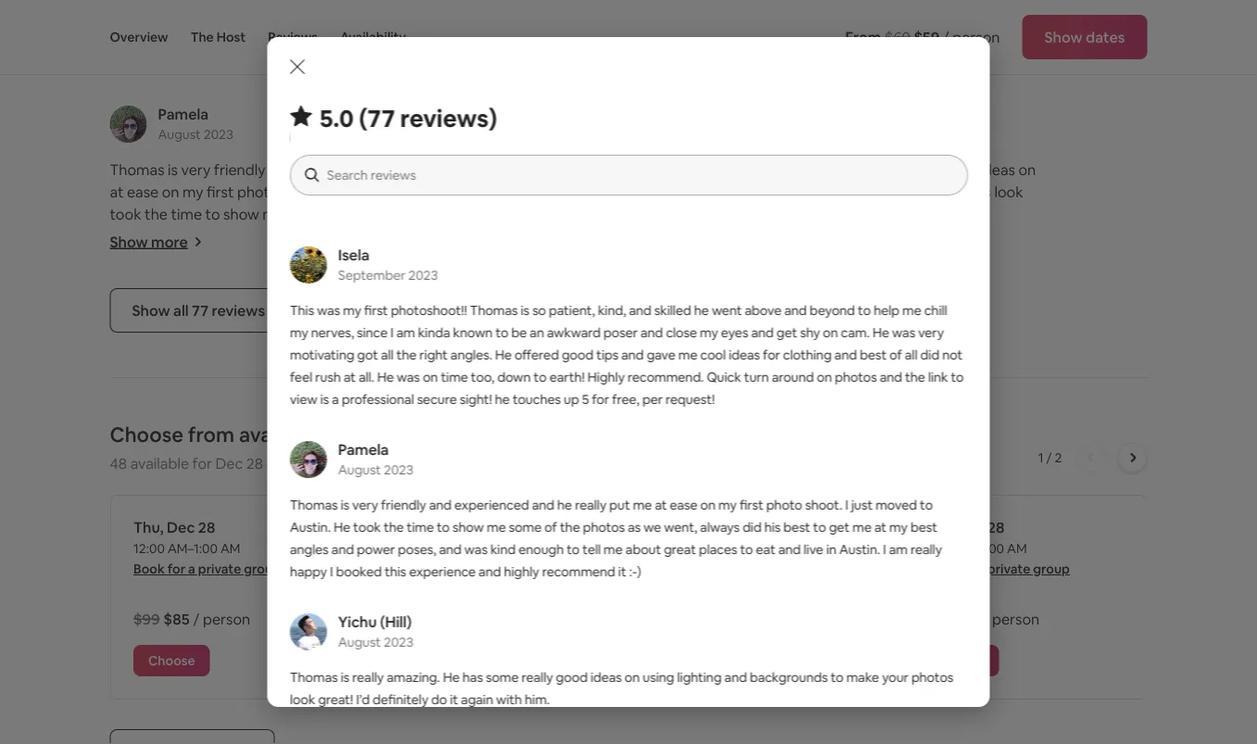 Task type: vqa. For each thing, say whether or not it's contained in the screenshot.
DEC in Choose from available dates 48 available for Dec 28 – 29
yes



Task type: locate. For each thing, give the bounding box(es) containing it.
person down thu, dec 28 3:00 am–4:00 am book for a private group
[[992, 609, 1039, 628]]

am left 3:00 on the bottom right
[[889, 541, 908, 558]]

5.0 (77 reviews)
[[319, 103, 497, 134]]

2 am from the left
[[478, 540, 498, 557]]

2
[[1055, 449, 1062, 466]]

2 this from the top
[[290, 302, 314, 319]]

nathan image
[[290, 119, 327, 156]]

feel inside this was an amazing experience :) thomas makes it easy to look good and feel good while taking the photos. 11/10 would recommend
[[739, 174, 762, 191]]

2 vertical spatial show
[[132, 301, 170, 320]]

1 horizontal spatial took
[[353, 519, 381, 536]]

2023 left nathan icon at the top of the page
[[204, 126, 233, 143]]

this up photoshoot!!
[[434, 271, 459, 290]]

1 private from the left
[[198, 561, 241, 577]]

eat
[[110, 271, 132, 290], [756, 541, 775, 558]]

we
[[765, 46, 783, 63], [442, 204, 462, 223], [643, 519, 661, 536]]

)
[[370, 293, 375, 312], [637, 563, 641, 580]]

am–3:00
[[688, 540, 741, 557]]

an inside thomas is an incredible photographer and creative  and so much fun to be around. we made fast friends and it was like hanging out with a buddy. he knows all the best spots in austin to shoot and we got so many different looks and shots. i would recommend him to anyone! can't wait to shoot with him again next time i'm in austin!
[[352, 24, 366, 41]]

definitely
[[698, 204, 762, 223], [372, 691, 428, 708]]

an inside this was my first photoshoot!! thomas is so patient, kind, and skilled he went above and beyond to help me chill my nerves, since i am kinda known to be an awkward poser and close my eyes and get shy on cam. he was very motivating got all the right angles. he offered good tips  and gave me cool ideas for clothing and  best of all did not feel rush at all. he was on time too, down to earth! highly recommend. quick turn around on photos and the link to view is a  professional secure sight! he touches up 5 for free, per request!
[[529, 324, 544, 341]]

very
[[181, 160, 211, 179], [918, 324, 944, 341], [352, 497, 378, 513]]

quick
[[707, 369, 741, 386]]

much
[[636, 24, 669, 41]]

1 vertical spatial first
[[364, 302, 388, 319]]

experienced up thu, dec 28 1:00 am–2:00 am book for a private group
[[454, 497, 529, 513]]

private down am–1:00
[[198, 561, 241, 577]]

2 book from the left
[[396, 561, 427, 577]]

did inside this was my first photoshoot!! thomas is so patient, kind, and skilled he went above and beyond to help me chill my nerves, since i am kinda known to be an awkward poser and close my eyes and get shy on cam. he was very motivating got all the right angles. he offered good tips  and gave me cool ideas for clothing and  best of all did not feel rush at all. he was on time too, down to earth! highly recommend. quick turn around on photos and the link to view is a  professional secure sight! he touches up 5 for free, per request!
[[920, 347, 939, 363]]

0 vertical spatial just
[[334, 182, 359, 201]]

1 horizontal spatial friendly
[[381, 497, 426, 513]]

group inside thu, dec 28 12:00 am–1:00 am book for a private group
[[244, 561, 280, 577]]

1 horizontal spatial great!
[[636, 204, 676, 223]]

3 private from the left
[[987, 561, 1030, 577]]

time down angles.
[[441, 369, 468, 386]]

1 horizontal spatial him.
[[872, 204, 901, 223]]

0 vertical spatial backgrounds
[[759, 182, 848, 201]]

angles down amazing at the left top of page
[[384, 227, 428, 246]]

1 vertical spatial am
[[396, 324, 415, 341]]

0 horizontal spatial your
[[882, 669, 908, 686]]

kind up reviews on the top left
[[216, 249, 244, 268]]

list
[[102, 0, 1155, 312]]

overview button
[[110, 0, 168, 74]]

a for thu, dec 28 1:00 am–2:00 am book for a private group
[[451, 561, 458, 577]]

it
[[932, 24, 940, 41], [594, 174, 602, 191], [787, 204, 796, 223], [349, 293, 358, 312], [618, 563, 626, 580], [450, 691, 458, 708]]

enough down "11/10"
[[248, 249, 300, 268]]

great! down search reviews, press 'enter' to search text field
[[636, 204, 676, 223]]

1 group from the left
[[244, 561, 280, 577]]

0 vertical spatial definitely
[[698, 204, 762, 223]]

thu, up 3:00 on the bottom right
[[922, 518, 953, 537]]

great
[[414, 249, 451, 268], [664, 541, 696, 558]]

1 him from the left
[[474, 69, 496, 85]]

2023 down 5.0 (77 reviews)
[[408, 139, 438, 156]]

always
[[110, 227, 155, 246], [700, 519, 740, 536]]

would right "11/10"
[[322, 196, 358, 213]]

yichu (hill) image
[[290, 613, 327, 651], [290, 613, 327, 651]]

(hill)
[[380, 612, 411, 631]]

0 vertical spatial about
[[370, 249, 411, 268]]

am left kinda
[[396, 324, 415, 341]]

was up nerves,
[[317, 302, 340, 319]]

of down help
[[889, 347, 902, 363]]

best inside thomas is an incredible photographer and creative  and so much fun to be around. we made fast friends and it was like hanging out with a buddy. he knows all the best spots in austin to shoot and we got so many different looks and shots. i would recommend him to anyone! can't wait to shoot with him again next time i'm in austin!
[[568, 46, 594, 63]]

0 vertical spatial an
[[352, 24, 366, 41]]

2023 inside isela september 2023
[[408, 267, 438, 284]]

0 vertical spatial again
[[734, 69, 766, 85]]

show up am–2:00
[[452, 519, 484, 536]]

28 up am–2:00
[[461, 518, 478, 537]]

1 vertical spatial this
[[290, 302, 314, 319]]

thu, inside thu, dec 28 2:00 am–3:00 am
[[659, 518, 690, 537]]

am for thu, dec 28 1:00 am–2:00 am book for a private group
[[478, 540, 498, 557]]

dec inside thu, dec 28 1:00 am–2:00 am book for a private group
[[430, 518, 458, 537]]

for up turn
[[763, 347, 780, 363]]

at inside this was my first photoshoot!! thomas is so patient, kind, and skilled he went above and beyond to help me chill my nerves, since i am kinda known to be an awkward poser and close my eyes and get shy on cam. he was very motivating got all the right angles. he offered good tips  and gave me cool ideas for clothing and  best of all did not feel rush at all. he was on time too, down to earth! highly recommend. quick turn around on photos and the link to view is a  professional secure sight! he touches up 5 for free, per request!
[[343, 369, 355, 386]]

0 vertical spatial am
[[262, 271, 283, 290]]

0 horizontal spatial pamela
[[158, 104, 209, 123]]

$99 left $85
[[133, 609, 159, 628]]

0 vertical spatial very
[[181, 160, 211, 179]]

using
[[636, 182, 672, 201], [642, 669, 674, 686]]

all left 77
[[173, 301, 189, 320]]

$59
[[914, 27, 940, 46]]

the inside this was an amazing experience :) thomas makes it easy to look good and feel good while taking the photos. 11/10 would recommend
[[873, 174, 893, 191]]

1 book from the left
[[133, 561, 164, 577]]

very inside this was my first photoshoot!! thomas is so patient, kind, and skilled he went above and beyond to help me chill my nerves, since i am kinda known to be an awkward poser and close my eyes and get shy on cam. he was very motivating got all the right angles. he offered good tips  and gave me cool ideas for clothing and  best of all did not feel rush at all. he was on time too, down to earth! highly recommend. quick turn around on photos and the link to view is a  professional secure sight! he touches up 5 for free, per request!
[[918, 324, 944, 341]]

2 private from the left
[[461, 561, 504, 577]]

time inside this was my first photoshoot!! thomas is so patient, kind, and skilled he went above and beyond to help me chill my nerves, since i am kinda known to be an awkward poser and close my eyes and get shy on cam. he was very motivating got all the right angles. he offered good tips  and gave me cool ideas for clothing and  best of all did not feel rush at all. he was on time too, down to earth! highly recommend. quick turn around on photos and the link to view is a  professional secure sight! he touches up 5 for free, per request!
[[441, 369, 468, 386]]

booked up photoshoot!!
[[378, 271, 431, 290]]

2 vertical spatial again
[[461, 691, 493, 708]]

0 vertical spatial always
[[110, 227, 155, 246]]

while
[[799, 174, 830, 191]]

gave
[[646, 347, 675, 363]]

nathan september 2023
[[338, 117, 438, 156]]

am
[[220, 540, 240, 557], [478, 540, 498, 557], [743, 540, 763, 557], [1007, 540, 1027, 557]]

0 horizontal spatial him
[[474, 69, 496, 85]]

3 book from the left
[[922, 561, 954, 577]]

0 horizontal spatial shoot
[[643, 69, 677, 85]]

1 horizontal spatial available
[[239, 421, 323, 448]]

too,
[[471, 369, 494, 386]]

28 inside thu, dec 28 3:00 am–4:00 am book for a private group
[[987, 518, 1004, 537]]

for inside thu, dec 28 3:00 am–4:00 am book for a private group
[[957, 561, 974, 577]]

private down am–4:00
[[987, 561, 1030, 577]]

different
[[862, 46, 913, 63]]

photos
[[943, 182, 991, 201], [372, 204, 420, 223], [835, 369, 877, 386], [583, 519, 625, 536], [911, 669, 953, 686]]

am
[[262, 271, 283, 290], [396, 324, 415, 341], [889, 541, 908, 558]]

book down 3:00 on the bottom right
[[922, 561, 954, 577]]

thu, up 1:00
[[396, 518, 426, 537]]

dec for thu, dec 28 1:00 am–2:00 am book for a private group
[[430, 518, 458, 537]]

am inside this was my first photoshoot!! thomas is so patient, kind, and skilled he went above and beyond to help me chill my nerves, since i am kinda known to be an awkward poser and close my eyes and get shy on cam. he was very motivating got all the right angles. he offered good tips  and gave me cool ideas for clothing and  best of all did not feel rush at all. he was on time too, down to earth! highly recommend. quick turn around on photos and the link to view is a  professional secure sight! he touches up 5 for free, per request!
[[396, 324, 415, 341]]

1 horizontal spatial angles
[[384, 227, 428, 246]]

places right 2:00
[[699, 541, 737, 558]]

of right "11/10"
[[328, 204, 343, 223]]

this inside this was an amazing experience :) thomas makes it easy to look good and feel good while taking the photos. 11/10 would recommend
[[290, 174, 314, 191]]

0 vertical spatial )
[[370, 293, 375, 312]]

3 book for a private group link from the left
[[922, 561, 1070, 577]]

28 up am–1:00
[[198, 518, 215, 537]]

group inside thu, dec 28 1:00 am–2:00 am book for a private group
[[507, 561, 543, 577]]

thomas is very  friendly and experienced and he really put me at ease on my first photo shoot. i just moved to austin. he took the time to show me some of the photos as we went, always did his best to get me at my best angles and power poses, and was kind enough to tell me about great places to eat and live in austin. i am really happy i booked this experience and highly recommend it :-)
[[110, 160, 524, 312], [290, 497, 942, 580]]

made
[[799, 24, 834, 41]]

best down cam.
[[860, 347, 886, 363]]

0 horizontal spatial private
[[198, 561, 241, 577]]

be up "offered"
[[511, 324, 527, 341]]

pamela august 2023
[[158, 104, 233, 143], [338, 440, 413, 478]]

0 horizontal spatial angles
[[290, 541, 328, 558]]

0 vertical spatial kind
[[216, 249, 244, 268]]

2 horizontal spatial so
[[809, 46, 823, 63]]

feel left while
[[739, 174, 762, 191]]

4 am from the left
[[1007, 540, 1027, 557]]

from $69 $59 / person
[[846, 27, 1000, 46]]

2 horizontal spatial very
[[918, 324, 944, 341]]

0 vertical spatial do
[[765, 204, 784, 223]]

2 vertical spatial august
[[338, 634, 381, 651]]

0 vertical spatial enough
[[248, 249, 300, 268]]

was up "11/10"
[[317, 174, 340, 191]]

down
[[497, 369, 531, 386]]

dec for thu, dec 28 12:00 am–1:00 am book for a private group
[[166, 518, 195, 537]]

0 vertical spatial highly
[[218, 293, 259, 312]]

spots
[[597, 46, 630, 63]]

1 $99 from the left
[[133, 609, 159, 628]]

eat down show more
[[110, 271, 132, 290]]

of right thu, dec 28 1:00 am–2:00 am book for a private group
[[544, 519, 557, 536]]

28 up am–4:00
[[987, 518, 1004, 537]]

first left "11/10"
[[207, 182, 234, 201]]

0 vertical spatial power
[[461, 227, 504, 246]]

thomas inside this was an amazing experience :) thomas makes it easy to look good and feel good while taking the photos. 11/10 would recommend
[[502, 174, 550, 191]]

a down am–2:00
[[451, 561, 458, 577]]

again
[[734, 69, 766, 85], [799, 204, 836, 223], [461, 691, 493, 708]]

for down am–4:00
[[957, 561, 974, 577]]

3 group from the left
[[1033, 561, 1070, 577]]

for inside choose from available dates 48 available for dec 28 – 29
[[192, 454, 212, 473]]

all
[[529, 46, 542, 63], [173, 301, 189, 320], [381, 347, 393, 363], [905, 347, 917, 363]]

for down am–1:00
[[167, 561, 185, 577]]

0 horizontal spatial do
[[431, 691, 447, 708]]

show for show dates
[[1045, 27, 1083, 46]]

0 vertical spatial thomas is really amazing. he has some really good ideas on using lighting and backgrounds to make your photos look great! i'd definitely do it again with him.
[[636, 160, 1036, 223]]

0 vertical spatial this
[[290, 174, 314, 191]]

private inside thu, dec 28 1:00 am–2:00 am book for a private group
[[461, 561, 504, 577]]

1 horizontal spatial has
[[833, 160, 857, 179]]

experience left the :)
[[422, 174, 489, 191]]

pamela down the
[[158, 104, 209, 123]]

september for isela
[[338, 267, 405, 284]]

again inside thomas is an incredible photographer and creative  and so much fun to be around. we made fast friends and it was like hanging out with a buddy. he knows all the best spots in austin to shoot and we got so many different looks and shots. i would recommend him to anyone! can't wait to shoot with him again next time i'm in austin!
[[734, 69, 766, 85]]

a inside thu, dec 28 1:00 am–2:00 am book for a private group
[[451, 561, 458, 577]]

0 horizontal spatial moved
[[362, 182, 410, 201]]

0 horizontal spatial kind
[[216, 249, 244, 268]]

1 vertical spatial of
[[889, 347, 902, 363]]

experienced down nathan icon at the top of the page
[[298, 160, 383, 179]]

is inside thomas is an incredible photographer and creative  and so much fun to be around. we made fast friends and it was like hanging out with a buddy. he knows all the best spots in austin to shoot and we got so many different looks and shots. i would recommend him to anyone! can't wait to shoot with him again next time i'm in austin!
[[340, 24, 349, 41]]

as up isela september 2023
[[424, 204, 439, 223]]

thu, dec 28 2:00 am–3:00 am
[[659, 518, 763, 557]]

first inside this was my first photoshoot!! thomas is so patient, kind, and skilled he went above and beyond to help me chill my nerves, since i am kinda known to be an awkward poser and close my eyes and get shy on cam. he was very motivating got all the right angles. he offered good tips  and gave me cool ideas for clothing and  best of all did not feel rush at all. he was on time too, down to earth! highly recommend. quick turn around on photos and the link to view is a  professional secure sight! he touches up 5 for free, per request!
[[364, 302, 388, 319]]

0 vertical spatial photo
[[237, 182, 278, 201]]

0 vertical spatial poses,
[[110, 249, 154, 268]]

1 horizontal spatial be
[[710, 24, 726, 41]]

thu, for thu, dec 28 3:00 am–4:00 am book for a private group
[[922, 518, 953, 537]]

group for / person
[[1033, 561, 1070, 577]]

isela image
[[290, 247, 327, 284], [290, 247, 327, 284]]

0 vertical spatial has
[[833, 160, 857, 179]]

time inside thomas is an incredible photographer and creative  and so much fun to be around. we made fast friends and it was like hanging out with a buddy. he knows all the best spots in austin to shoot and we got so many different looks and shots. i would recommend him to anyone! can't wait to shoot with him again next time i'm in austin!
[[799, 69, 826, 85]]

1 horizontal spatial pamela
[[338, 440, 388, 459]]

am inside thu, dec 28 12:00 am–1:00 am book for a private group
[[220, 540, 240, 557]]

september inside nathan september 2023
[[338, 139, 405, 156]]

1 vertical spatial dates
[[327, 421, 381, 448]]

all inside thomas is an incredible photographer and creative  and so much fun to be around. we made fast friends and it was like hanging out with a buddy. he knows all the best spots in austin to shoot and we got so many different looks and shots. i would recommend him to anyone! can't wait to shoot with him again next time i'm in austin!
[[529, 46, 542, 63]]

0 horizontal spatial him.
[[525, 691, 550, 708]]

2 group from the left
[[507, 561, 543, 577]]

book down 12:00 at the bottom
[[133, 561, 164, 577]]

2 horizontal spatial get
[[829, 519, 849, 536]]

0 horizontal spatial has
[[462, 669, 483, 686]]

2023 inside nathan september 2023
[[408, 139, 438, 156]]

september down isela on the top of the page
[[338, 267, 405, 284]]

2 september from the top
[[338, 267, 405, 284]]

chill
[[924, 302, 947, 319]]

book for a private group link down am–1:00
[[133, 561, 280, 577]]

your
[[910, 182, 940, 201], [882, 669, 908, 686]]

be left around.
[[710, 24, 726, 41]]

september down nathan
[[338, 139, 405, 156]]

dec inside thu, dec 28 2:00 am–3:00 am
[[693, 518, 721, 537]]

thu, inside thu, dec 28 1:00 am–2:00 am book for a private group
[[396, 518, 426, 537]]

overview
[[110, 29, 168, 45]]

dec
[[215, 454, 243, 473], [166, 518, 195, 537], [430, 518, 458, 537], [693, 518, 721, 537], [956, 518, 984, 537]]

$99 for $99
[[396, 609, 423, 628]]

look
[[651, 174, 676, 191], [995, 182, 1024, 201], [290, 691, 315, 708]]

0 vertical spatial took
[[110, 204, 141, 223]]

angles.
[[450, 347, 492, 363]]

an for amazing
[[343, 174, 357, 191]]

0 horizontal spatial so
[[532, 302, 546, 319]]

book down 1:00
[[396, 561, 427, 577]]

experience down am–2:00
[[409, 563, 475, 580]]

28 inside thu, dec 28 1:00 am–2:00 am book for a private group
[[461, 518, 478, 537]]

thu, inside thu, dec 28 12:00 am–1:00 am book for a private group
[[133, 518, 163, 537]]

2 book for a private group link from the left
[[396, 561, 543, 577]]

/ right $59
[[943, 27, 950, 46]]

has
[[833, 160, 857, 179], [462, 669, 483, 686]]

my
[[183, 182, 203, 201], [326, 227, 347, 246], [343, 302, 361, 319], [290, 324, 308, 341], [700, 324, 718, 341], [718, 497, 737, 513], [889, 519, 908, 536]]

wait
[[599, 69, 625, 85]]

dec inside thu, dec 28 3:00 am–4:00 am book for a private group
[[956, 518, 984, 537]]

1 horizontal spatial definitely
[[698, 204, 762, 223]]

a for thu, dec 28 12:00 am–1:00 am book for a private group
[[188, 561, 195, 577]]

3 am from the left
[[743, 540, 763, 557]]

1 horizontal spatial )
[[637, 563, 641, 580]]

he
[[468, 46, 485, 63], [811, 160, 830, 179], [481, 182, 500, 201], [872, 324, 889, 341], [495, 347, 512, 363], [377, 369, 394, 386], [333, 519, 350, 536], [443, 669, 459, 686]]

this down 1:00
[[384, 563, 406, 580]]

:-
[[361, 293, 370, 312], [629, 563, 637, 580]]

1 vertical spatial highly
[[504, 563, 539, 580]]

2 horizontal spatial did
[[920, 347, 939, 363]]

private for $99
[[461, 561, 504, 577]]

this inside this was my first photoshoot!! thomas is so patient, kind, and skilled he went above and beyond to help me chill my nerves, since i am kinda known to be an awkward poser and close my eyes and get shy on cam. he was very motivating got all the right angles. he offered good tips  and gave me cool ideas for clothing and  best of all did not feel rush at all. he was on time too, down to earth! highly recommend. quick turn around on photos and the link to view is a  professional secure sight! he touches up 5 for free, per request!
[[290, 302, 314, 319]]

1 vertical spatial get
[[776, 324, 797, 341]]

me
[[502, 160, 524, 179], [263, 204, 284, 223], [284, 227, 306, 246], [345, 249, 367, 268], [902, 302, 921, 319], [678, 347, 697, 363], [633, 497, 652, 513], [487, 519, 506, 536], [852, 519, 871, 536], [603, 541, 622, 558]]

1 vertical spatial show
[[110, 232, 148, 251]]

september inside isela september 2023
[[338, 267, 405, 284]]

2 horizontal spatial again
[[799, 204, 836, 223]]

august inside yichu (hill) august 2023
[[338, 634, 381, 651]]

am–1:00
[[167, 540, 217, 557]]

dates inside choose from available dates 48 available for dec 28 – 29
[[327, 421, 381, 448]]

thu, for thu, dec 28 1:00 am–2:00 am book for a private group
[[396, 518, 426, 537]]

1 vertical spatial eat
[[756, 541, 775, 558]]

poses, up show all 77 reviews
[[110, 249, 154, 268]]

1 vertical spatial got
[[357, 347, 378, 363]]

so
[[619, 24, 633, 41], [809, 46, 823, 63], [532, 302, 546, 319]]

3 thu, from the left
[[659, 518, 690, 537]]

1 vertical spatial thomas is very  friendly and experienced and he really put me at ease on my first photo shoot. i just moved to austin. he took the time to show me some of the photos as we went, always did his best to get me at my best angles and power poses, and was kind enough to tell me about great places to eat and live in austin. i am really happy i booked this experience and highly recommend it :-)
[[290, 497, 942, 580]]

1 horizontal spatial we
[[643, 519, 661, 536]]

his up show all 77 reviews
[[183, 227, 202, 246]]

a inside thu, dec 28 3:00 am–4:00 am book for a private group
[[977, 561, 984, 577]]

book for / person
[[922, 561, 954, 577]]

person
[[953, 27, 1000, 46], [202, 609, 250, 628], [992, 609, 1039, 628]]

the inside thomas is an incredible photographer and creative  and so much fun to be around. we made fast friends and it was like hanging out with a buddy. he knows all the best spots in austin to shoot and we got so many different looks and shots. i would recommend him to anyone! can't wait to shoot with him again next time i'm in austin!
[[545, 46, 565, 63]]

4 thu, from the left
[[922, 518, 953, 537]]

am inside thu, dec 28 2:00 am–3:00 am
[[743, 540, 763, 557]]

0 horizontal spatial amazing.
[[386, 669, 440, 686]]

him down around.
[[709, 69, 731, 85]]

went, down the :)
[[465, 204, 503, 223]]

28 inside thu, dec 28 12:00 am–1:00 am book for a private group
[[198, 518, 215, 537]]

book inside thu, dec 28 3:00 am–4:00 am book for a private group
[[922, 561, 954, 577]]

recommend inside this was an amazing experience :) thomas makes it easy to look good and feel good while taking the photos. 11/10 would recommend
[[361, 196, 434, 213]]

dec up am–1:00
[[166, 518, 195, 537]]

1 vertical spatial did
[[920, 347, 939, 363]]

thu, up 12:00 at the bottom
[[133, 518, 163, 537]]

dec for thu, dec 28 2:00 am–3:00 am
[[693, 518, 721, 537]]

0 horizontal spatial available
[[130, 454, 189, 473]]

48
[[110, 454, 127, 473]]

0 vertical spatial shoot
[[703, 46, 737, 63]]

pamela image
[[110, 106, 147, 143], [110, 106, 147, 143], [290, 441, 327, 478]]

group inside thu, dec 28 3:00 am–4:00 am book for a private group
[[1033, 561, 1070, 577]]

kinda
[[418, 324, 450, 341]]

feel
[[739, 174, 762, 191], [290, 369, 312, 386]]

get inside this was my first photoshoot!! thomas is so patient, kind, and skilled he went above and beyond to help me chill my nerves, since i am kinda known to be an awkward poser and close my eyes and get shy on cam. he was very motivating got all the right angles. he offered good tips  and gave me cool ideas for clothing and  best of all did not feel rush at all. he was on time too, down to earth! highly recommend. quick turn around on photos and the link to view is a  professional secure sight! he touches up 5 for free, per request!
[[776, 324, 797, 341]]

book inside thu, dec 28 1:00 am–2:00 am book for a private group
[[396, 561, 427, 577]]

a
[[415, 46, 422, 63], [332, 391, 339, 408], [188, 561, 195, 577], [451, 561, 458, 577], [977, 561, 984, 577]]

book for a private group link down am–4:00
[[922, 561, 1070, 577]]

power left 1:00
[[356, 541, 395, 558]]

$99 for $99 $85 / person
[[133, 609, 159, 628]]

as left thu, dec 28 2:00 am–3:00 am
[[627, 519, 641, 536]]

known
[[453, 324, 492, 341]]

0 vertical spatial tell
[[321, 249, 342, 268]]

am right am–4:00
[[1007, 540, 1027, 557]]

dec inside thu, dec 28 12:00 am–1:00 am book for a private group
[[166, 518, 195, 537]]

1 horizontal spatial shoot.
[[805, 497, 842, 513]]

an inside this was an amazing experience :) thomas makes it easy to look good and feel good while taking the photos. 11/10 would recommend
[[343, 174, 357, 191]]

0 horizontal spatial just
[[334, 182, 359, 201]]

reviews
[[212, 301, 265, 320]]

1 horizontal spatial am
[[396, 324, 415, 341]]

thu, inside thu, dec 28 3:00 am–4:00 am book for a private group
[[922, 518, 953, 537]]

him down "knows"
[[474, 69, 496, 85]]

am for thu, dec 28 12:00 am–1:00 am book for a private group
[[220, 540, 240, 557]]

availability button
[[340, 0, 406, 74]]

am inside thu, dec 28 3:00 am–4:00 am book for a private group
[[1007, 540, 1027, 557]]

this up "11/10"
[[290, 174, 314, 191]]

2 vertical spatial we
[[643, 519, 661, 536]]

am inside thu, dec 28 1:00 am–2:00 am book for a private group
[[478, 540, 498, 557]]

cam.
[[841, 324, 870, 341]]

shoot
[[703, 46, 737, 63], [643, 69, 677, 85]]

it inside this was an amazing experience :) thomas makes it easy to look good and feel good while taking the photos. 11/10 would recommend
[[594, 174, 602, 191]]

from
[[846, 27, 882, 46]]

2023 for amazing
[[408, 139, 438, 156]]

feel up the view
[[290, 369, 312, 386]]

0 horizontal spatial friendly
[[214, 160, 266, 179]]

angles
[[384, 227, 428, 246], [290, 541, 328, 558]]

0 vertical spatial thomas is very  friendly and experienced and he really put me at ease on my first photo shoot. i just moved to austin. he took the time to show me some of the photos as we went, always did his best to get me at my best angles and power poses, and was kind enough to tell me about great places to eat and live in austin. i am really happy i booked this experience and highly recommend it :-)
[[110, 160, 524, 312]]

be inside thomas is an incredible photographer and creative  and so much fun to be around. we made fast friends and it was like hanging out with a buddy. he knows all the best spots in austin to shoot and we got so many different looks and shots. i would recommend him to anyone! can't wait to shoot with him again next time i'm in austin!
[[710, 24, 726, 41]]

show for show more
[[110, 232, 148, 251]]

0 vertical spatial be
[[710, 24, 726, 41]]

1 horizontal spatial group
[[507, 561, 543, 577]]

1 am from the left
[[220, 540, 240, 557]]

1 vertical spatial definitely
[[372, 691, 428, 708]]

this for nathan
[[290, 174, 314, 191]]

happy
[[326, 271, 368, 290], [290, 563, 327, 580]]

a down rush
[[332, 391, 339, 408]]

all down since
[[381, 347, 393, 363]]

ease up thu, dec 28 2:00 am–3:00 am
[[669, 497, 697, 513]]

1 september from the top
[[338, 139, 405, 156]]

shoot down around.
[[703, 46, 737, 63]]

it inside thomas is an incredible photographer and creative  and so much fun to be around. we made fast friends and it was like hanging out with a buddy. he knows all the best spots in austin to shoot and we got so many different looks and shots. i would recommend him to anyone! can't wait to shoot with him again next time i'm in austin!
[[932, 24, 940, 41]]

1 book for a private group link from the left
[[133, 561, 280, 577]]

his
[[183, 227, 202, 246], [764, 519, 781, 536]]

went, up 2:00
[[664, 519, 697, 536]]

this up nerves,
[[290, 302, 314, 319]]

2 horizontal spatial ideas
[[980, 160, 1016, 179]]

link
[[928, 369, 948, 386]]

a inside thu, dec 28 12:00 am–1:00 am book for a private group
[[188, 561, 195, 577]]

was right $59
[[943, 24, 966, 41]]

2 thu, from the left
[[396, 518, 426, 537]]

was inside this was an amazing experience :) thomas makes it easy to look good and feel good while taking the photos. 11/10 would recommend
[[317, 174, 340, 191]]

1 this from the top
[[290, 174, 314, 191]]

beyond
[[810, 302, 855, 319]]

an for incredible
[[352, 24, 366, 41]]

austin
[[646, 46, 684, 63]]

0 horizontal spatial group
[[244, 561, 280, 577]]

highly
[[587, 369, 625, 386]]

all.
[[358, 369, 374, 386]]

0 vertical spatial booked
[[378, 271, 431, 290]]

$69
[[885, 27, 911, 46]]

creative
[[543, 24, 591, 41]]

0 horizontal spatial be
[[511, 324, 527, 341]]

power down the :)
[[461, 227, 504, 246]]

amazing. left taking
[[747, 160, 808, 179]]

private down am–2:00
[[461, 561, 504, 577]]

thu, up 2:00
[[659, 518, 690, 537]]

recommend.
[[627, 369, 704, 386]]

private inside thu, dec 28 3:00 am–4:00 am book for a private group
[[987, 561, 1030, 577]]

28 inside thu, dec 28 2:00 am–3:00 am
[[724, 518, 741, 537]]

taking
[[833, 174, 870, 191]]

austin.
[[431, 182, 478, 201], [205, 271, 252, 290], [290, 519, 330, 536], [839, 541, 880, 558]]

0 horizontal spatial dates
[[327, 421, 381, 448]]

as
[[424, 204, 439, 223], [627, 519, 641, 536]]

ease
[[127, 182, 159, 201], [669, 497, 697, 513]]

1 vertical spatial shoot.
[[805, 497, 842, 513]]

0 vertical spatial lighting
[[675, 182, 726, 201]]

got
[[786, 46, 807, 63], [357, 347, 378, 363]]

available down 'choose'
[[130, 454, 189, 473]]

12:00
[[133, 540, 164, 557]]

amazing.
[[747, 160, 808, 179], [386, 669, 440, 686]]

so down the made
[[809, 46, 823, 63]]

enough right am–2:00
[[518, 541, 564, 558]]

first up since
[[364, 302, 388, 319]]

private for / person
[[987, 561, 1030, 577]]

1 thu, from the left
[[133, 518, 163, 537]]

1 horizontal spatial experienced
[[454, 497, 529, 513]]

0 vertical spatial pamela
[[158, 104, 209, 123]]

1 vertical spatial this
[[384, 563, 406, 580]]

2 $99 from the left
[[396, 609, 423, 628]]

of
[[328, 204, 343, 223], [889, 347, 902, 363], [544, 519, 557, 536]]

thu, dec 28 3:00 am–4:00 am book for a private group
[[922, 518, 1070, 577]]

would inside this was an amazing experience :) thomas makes it easy to look good and feel good while taking the photos. 11/10 would recommend
[[322, 196, 358, 213]]

dec for thu, dec 28 3:00 am–4:00 am book for a private group
[[956, 518, 984, 537]]

1 vertical spatial ideas
[[728, 347, 760, 363]]

about right isela on the top of the page
[[370, 249, 411, 268]]

for down am–2:00
[[430, 561, 448, 577]]

buddy.
[[425, 46, 465, 63]]

1 horizontal spatial about
[[625, 541, 661, 558]]

so up spots
[[619, 24, 633, 41]]

am right am–3:00
[[743, 540, 763, 557]]

group for $99
[[507, 561, 543, 577]]

eat right am–3:00
[[756, 541, 775, 558]]



Task type: describe. For each thing, give the bounding box(es) containing it.
above
[[745, 302, 781, 319]]

so inside this was my first photoshoot!! thomas is so patient, kind, and skilled he went above and beyond to help me chill my nerves, since i am kinda known to be an awkward poser and close my eyes and get shy on cam. he was very motivating got all the right angles. he offered good tips  and gave me cool ideas for clothing and  best of all did not feel rush at all. he was on time too, down to earth! highly recommend. quick turn around on photos and the link to view is a  professional secure sight! he touches up 5 for free, per request!
[[532, 302, 546, 319]]

1 vertical spatial so
[[809, 46, 823, 63]]

good inside this was my first photoshoot!! thomas is so patient, kind, and skilled he went above and beyond to help me chill my nerves, since i am kinda known to be an awkward poser and close my eyes and get shy on cam. he was very motivating got all the right angles. he offered good tips  and gave me cool ideas for clothing and  best of all did not feel rush at all. he was on time too, down to earth! highly recommend. quick turn around on photos and the link to view is a  professional secure sight! he touches up 5 for free, per request!
[[561, 347, 593, 363]]

around
[[772, 369, 814, 386]]

clothing
[[783, 347, 831, 363]]

1
[[1039, 449, 1044, 466]]

went
[[712, 302, 742, 319]]

1 vertical spatial august
[[338, 461, 381, 478]]

1 vertical spatial just
[[851, 497, 873, 513]]

was right 1:00
[[464, 541, 487, 558]]

1 horizontal spatial kind
[[490, 541, 515, 558]]

a inside this was my first photoshoot!! thomas is so patient, kind, and skilled he went above and beyond to help me chill my nerves, since i am kinda known to be an awkward poser and close my eyes and get shy on cam. he was very motivating got all the right angles. he offered good tips  and gave me cool ideas for clothing and  best of all did not feel rush at all. he was on time too, down to earth! highly recommend. quick turn around on photos and the link to view is a  professional secure sight! he touches up 5 for free, per request!
[[332, 391, 339, 408]]

best right more
[[205, 227, 236, 246]]

looks
[[916, 46, 948, 63]]

1 horizontal spatial great
[[664, 541, 696, 558]]

2 horizontal spatial look
[[995, 182, 1024, 201]]

poser
[[603, 324, 638, 341]]

am–4:00
[[951, 540, 1004, 557]]

thomas inside thomas is an incredible photographer and creative  and so much fun to be around. we made fast friends and it was like hanging out with a buddy. he knows all the best spots in austin to shoot and we got so many different looks and shots. i would recommend him to anyone! can't wait to shoot with him again next time i'm in austin!
[[290, 24, 337, 41]]

2 him from the left
[[709, 69, 731, 85]]

0 vertical spatial angles
[[384, 227, 428, 246]]

book for a private group link for / person
[[922, 561, 1070, 577]]

to inside this was an amazing experience :) thomas makes it easy to look good and feel good while taking the photos. 11/10 would recommend
[[635, 174, 648, 191]]

77
[[192, 301, 209, 320]]

like
[[290, 46, 309, 63]]

right
[[419, 347, 447, 363]]

book for $99
[[396, 561, 427, 577]]

thomas is an incredible photographer and creative  and so much fun to be around. we made fast friends and it was like hanging out with a buddy. he knows all the best spots in austin to shoot and we got so many different looks and shots. i would recommend him to anyone! can't wait to shoot with him again next time i'm in austin!
[[290, 24, 966, 85]]

i'm
[[829, 69, 846, 85]]

of inside this was my first photoshoot!! thomas is so patient, kind, and skilled he went above and beyond to help me chill my nerves, since i am kinda known to be an awkward poser and close my eyes and get shy on cam. he was very motivating got all the right angles. he offered good tips  and gave me cool ideas for clothing and  best of all did not feel rush at all. he was on time too, down to earth! highly recommend. quick turn around on photos and the link to view is a  professional secure sight! he touches up 5 for free, per request!
[[889, 347, 902, 363]]

1 vertical spatial about
[[625, 541, 661, 558]]

0 vertical spatial available
[[239, 421, 323, 448]]

for inside thu, dec 28 1:00 am–2:00 am book for a private group
[[430, 561, 448, 577]]

for inside thu, dec 28 12:00 am–1:00 am book for a private group
[[167, 561, 185, 577]]

show more button
[[110, 232, 203, 251]]

/ right "1"
[[1047, 449, 1052, 466]]

we inside thomas is an incredible photographer and creative  and so much fun to be around. we made fast friends and it was like hanging out with a buddy. he knows all the best spots in austin to shoot and we got so many different looks and shots. i would recommend him to anyone! can't wait to shoot with him again next time i'm in austin!
[[765, 46, 783, 63]]

feel inside this was my first photoshoot!! thomas is so patient, kind, and skilled he went above and beyond to help me chill my nerves, since i am kinda known to be an awkward poser and close my eyes and get shy on cam. he was very motivating got all the right angles. he offered good tips  and gave me cool ideas for clothing and  best of all did not feel rush at all. he was on time too, down to earth! highly recommend. quick turn around on photos and the link to view is a  professional secure sight! he touches up 5 for free, per request!
[[290, 369, 312, 386]]

1 vertical spatial shoot
[[643, 69, 677, 85]]

person right $59
[[953, 27, 1000, 46]]

show dates
[[1045, 27, 1125, 46]]

1 horizontal spatial pamela august 2023
[[338, 440, 413, 478]]

awkward
[[547, 324, 600, 341]]

0 horizontal spatial look
[[290, 691, 315, 708]]

0 horizontal spatial get
[[257, 227, 281, 246]]

1 vertical spatial we
[[442, 204, 462, 223]]

best up 3:00 on the bottom right
[[910, 519, 937, 536]]

the host
[[191, 29, 246, 45]]

recommend inside thomas is an incredible photographer and creative  and so much fun to be around. we made fast friends and it was like hanging out with a buddy. he knows all the best spots in austin to shoot and we got so many different looks and shots. i would recommend him to anyone! can't wait to shoot with him again next time i'm in austin!
[[398, 69, 471, 85]]

0 vertical spatial using
[[636, 182, 672, 201]]

0 vertical spatial friendly
[[214, 160, 266, 179]]

we
[[777, 24, 797, 41]]

i inside thomas is an incredible photographer and creative  and so much fun to be around. we made fast friends and it was like hanging out with a buddy. he knows all the best spots in austin to shoot and we got so many different looks and shots. i would recommend him to anyone! can't wait to shoot with him again next time i'm in austin!
[[353, 69, 356, 85]]

1 vertical spatial tell
[[582, 541, 601, 558]]

5.0
[[319, 103, 354, 134]]

the
[[191, 29, 214, 45]]

0 vertical spatial amazing.
[[747, 160, 808, 179]]

a for thu, dec 28 3:00 am–4:00 am book for a private group
[[977, 561, 984, 577]]

0 horizontal spatial am
[[262, 271, 283, 290]]

1 horizontal spatial put
[[609, 497, 630, 513]]

1 vertical spatial using
[[642, 669, 674, 686]]

0 horizontal spatial highly
[[218, 293, 259, 312]]

private inside thu, dec 28 12:00 am–1:00 am book for a private group
[[198, 561, 241, 577]]

28 inside choose from available dates 48 available for dec 28 – 29
[[246, 454, 263, 473]]

reviews
[[268, 29, 318, 45]]

view
[[290, 391, 317, 408]]

0 vertical spatial live
[[164, 271, 187, 290]]

1 vertical spatial him.
[[525, 691, 550, 708]]

1:00
[[396, 540, 420, 557]]

photographer
[[431, 24, 514, 41]]

$99 $85 / person
[[133, 609, 250, 628]]

28 for thu, dec 28 1:00 am–2:00 am book for a private group
[[461, 518, 478, 537]]

am–2:00
[[423, 540, 475, 557]]

look inside this was an amazing experience :) thomas makes it easy to look good and feel good while taking the photos. 11/10 would recommend
[[651, 174, 676, 191]]

thomas inside this was my first photoshoot!! thomas is so patient, kind, and skilled he went above and beyond to help me chill my nerves, since i am kinda known to be an awkward poser and close my eyes and get shy on cam. he was very motivating got all the right angles. he offered good tips  and gave me cool ideas for clothing and  best of all did not feel rush at all. he was on time too, down to earth! highly recommend. quick turn around on photos and the link to view is a  professional secure sight! he touches up 5 for free, per request!
[[470, 302, 518, 319]]

/ person
[[982, 609, 1039, 628]]

Search reviews, Press 'Enter' to search text field
[[327, 166, 949, 184]]

1 horizontal spatial live
[[803, 541, 823, 558]]

1 horizontal spatial very
[[352, 497, 378, 513]]

0 vertical spatial so
[[619, 24, 633, 41]]

got inside thomas is an incredible photographer and creative  and so much fun to be around. we made fast friends and it was like hanging out with a buddy. he knows all the best spots in austin to shoot and we got so many different looks and shots. i would recommend him to anyone! can't wait to shoot with him again next time i'm in austin!
[[786, 46, 807, 63]]

2023 for friendly
[[384, 461, 413, 478]]

help
[[873, 302, 899, 319]]

would inside thomas is an incredible photographer and creative  and so much fun to be around. we made fast friends and it was like hanging out with a buddy. he knows all the best spots in austin to shoot and we got so many different looks and shots. i would recommend him to anyone! can't wait to shoot with him again next time i'm in austin!
[[359, 69, 395, 85]]

isela
[[338, 245, 369, 264]]

0 horizontal spatial did
[[158, 227, 180, 246]]

book for a private group link for $99
[[396, 561, 543, 577]]

0 horizontal spatial pamela august 2023
[[158, 104, 233, 143]]

touches
[[512, 391, 561, 408]]

yichu (hill) august 2023
[[338, 612, 413, 651]]

0 horizontal spatial shoot.
[[282, 182, 324, 201]]

makes
[[553, 174, 591, 191]]

eyes
[[721, 324, 748, 341]]

time up more
[[171, 204, 202, 223]]

28 for thu, dec 28 2:00 am–3:00 am
[[724, 518, 741, 537]]

got inside this was my first photoshoot!! thomas is so patient, kind, and skilled he went above and beyond to help me chill my nerves, since i am kinda known to be an awkward poser and close my eyes and get shy on cam. he was very motivating got all the right angles. he offered good tips  and gave me cool ideas for clothing and  best of all did not feel rush at all. he was on time too, down to earth! highly recommend. quick turn around on photos and the link to view is a  professional secure sight! he touches up 5 for free, per request!
[[357, 347, 378, 363]]

request!
[[665, 391, 715, 408]]

1 vertical spatial thomas is really amazing. he has some really good ideas on using lighting and backgrounds to make your photos look great! i'd definitely do it again with him.
[[290, 669, 953, 708]]

0 horizontal spatial :-
[[361, 293, 370, 312]]

around.
[[729, 24, 774, 41]]

0 vertical spatial of
[[328, 204, 343, 223]]

kind,
[[598, 302, 626, 319]]

1 horizontal spatial as
[[627, 519, 641, 536]]

this for isela
[[290, 302, 314, 319]]

reviews button
[[268, 0, 318, 74]]

1 vertical spatial lighting
[[677, 669, 721, 686]]

thu, dec 28 12:00 am–1:00 am book for a private group
[[133, 518, 280, 577]]

am for thu, dec 28 3:00 am–4:00 am book for a private group
[[1007, 540, 1027, 557]]

was down help
[[892, 324, 915, 341]]

2 vertical spatial did
[[742, 519, 761, 536]]

best right thu, dec 28 2:00 am–3:00 am
[[783, 519, 810, 536]]

experience inside this was an amazing experience :) thomas makes it easy to look good and feel good while taking the photos. 11/10 would recommend
[[422, 174, 489, 191]]

next
[[769, 69, 796, 85]]

show more
[[110, 232, 188, 251]]

28 for thu, dec 28 3:00 am–4:00 am book for a private group
[[987, 518, 1004, 537]]

and inside this was an amazing experience :) thomas makes it easy to look good and feel good while taking the photos. 11/10 would recommend
[[714, 174, 736, 191]]

–
[[267, 454, 274, 473]]

0 vertical spatial your
[[910, 182, 940, 201]]

0 vertical spatial places
[[454, 249, 498, 268]]

/ down am–4:00
[[982, 609, 989, 628]]

was up show all 77 reviews
[[186, 249, 212, 268]]

ideas inside this was my first photoshoot!! thomas is so patient, kind, and skilled he went above and beyond to help me chill my nerves, since i am kinda known to be an awkward poser and close my eyes and get shy on cam. he was very motivating got all the right angles. he offered good tips  and gave me cool ideas for clothing and  best of all did not feel rush at all. he was on time too, down to earth! highly recommend. quick turn around on photos and the link to view is a  professional secure sight! he touches up 5 for free, per request!
[[728, 347, 760, 363]]

0 horizontal spatial photo
[[237, 182, 278, 201]]

0 horizontal spatial went,
[[465, 204, 503, 223]]

dec inside choose from available dates 48 available for dec 28 – 29
[[215, 454, 243, 473]]

hanging
[[312, 46, 360, 63]]

fun
[[672, 24, 692, 41]]

choose
[[110, 421, 183, 448]]

fast
[[836, 24, 859, 41]]

0 horizontal spatial tell
[[321, 249, 342, 268]]

a inside thomas is an incredible photographer and creative  and so much fun to be around. we made fast friends and it was like hanging out with a buddy. he knows all the best spots in austin to shoot and we got so many different looks and shots. i would recommend him to anyone! can't wait to shoot with him again next time i'm in austin!
[[415, 46, 422, 63]]

nathan image
[[290, 119, 327, 156]]

tips
[[596, 347, 618, 363]]

best inside this was my first photoshoot!! thomas is so patient, kind, and skilled he went above and beyond to help me chill my nerves, since i am kinda known to be an awkward poser and close my eyes and get shy on cam. he was very motivating got all the right angles. he offered good tips  and gave me cool ideas for clothing and  best of all did not feel rush at all. he was on time too, down to earth! highly recommend. quick turn around on photos and the link to view is a  professional secure sight! he touches up 5 for free, per request!
[[860, 347, 886, 363]]

28 for thu, dec 28 12:00 am–1:00 am book for a private group
[[198, 518, 215, 537]]

austin. left the :)
[[431, 182, 478, 201]]

time up 1:00
[[406, 519, 434, 536]]

1 horizontal spatial of
[[544, 519, 557, 536]]

turn
[[744, 369, 769, 386]]

2:00
[[659, 540, 685, 557]]

september for nathan
[[338, 139, 405, 156]]

for right the 5
[[592, 391, 609, 408]]

austin. up reviews on the top left
[[205, 271, 252, 290]]

0 horizontal spatial definitely
[[372, 691, 428, 708]]

0 horizontal spatial )
[[370, 293, 375, 312]]

1 horizontal spatial this
[[434, 271, 459, 290]]

(77
[[359, 103, 395, 134]]

friends
[[862, 24, 904, 41]]

be inside this was my first photoshoot!! thomas is so patient, kind, and skilled he went above and beyond to help me chill my nerves, since i am kinda known to be an awkward poser and close my eyes and get shy on cam. he was very motivating got all the right angles. he offered good tips  and gave me cool ideas for clothing and  best of all did not feel rush at all. he was on time too, down to earth! highly recommend. quick turn around on photos and the link to view is a  professional secure sight! he touches up 5 for free, per request!
[[511, 324, 527, 341]]

show for show all 77 reviews
[[132, 301, 170, 320]]

1 horizontal spatial shoot
[[703, 46, 737, 63]]

more
[[151, 232, 188, 251]]

earth!
[[549, 369, 584, 386]]

1 vertical spatial poses,
[[398, 541, 436, 558]]

0 vertical spatial i'd
[[680, 204, 695, 223]]

thu, for thu, dec 28 12:00 am–1:00 am book for a private group
[[133, 518, 163, 537]]

cool
[[700, 347, 726, 363]]

i inside this was my first photoshoot!! thomas is so patient, kind, and skilled he went above and beyond to help me chill my nerves, since i am kinda known to be an awkward poser and close my eyes and get shy on cam. he was very motivating got all the right angles. he offered good tips  and gave me cool ideas for clothing and  best of all did not feel rush at all. he was on time too, down to earth! highly recommend. quick turn around on photos and the link to view is a  professional secure sight! he touches up 5 for free, per request!
[[390, 324, 393, 341]]

was inside thomas is an incredible photographer and creative  and so much fun to be around. we made fast friends and it was like hanging out with a buddy. he knows all the best spots in austin to shoot and we got so many different looks and shots. i would recommend him to anyone! can't wait to shoot with him again next time i'm in austin!
[[943, 24, 966, 41]]

1 vertical spatial happy
[[290, 563, 327, 580]]

skilled
[[654, 302, 691, 319]]

motivating
[[290, 347, 354, 363]]

best down amazing at the left top of page
[[350, 227, 381, 246]]

thu, for thu, dec 28 2:00 am–3:00 am
[[659, 518, 690, 537]]

show all 77 reviews link
[[110, 288, 287, 333]]

availability
[[340, 29, 406, 45]]

1 vertical spatial make
[[846, 669, 879, 686]]

11/10
[[290, 196, 319, 213]]

2 vertical spatial ideas
[[590, 669, 622, 686]]

list containing pamela
[[102, 0, 1155, 312]]

all left not
[[905, 347, 917, 363]]

2023 inside yichu (hill) august 2023
[[384, 634, 413, 651]]

0 horizontal spatial i'd
[[356, 691, 369, 708]]

0 horizontal spatial great
[[414, 249, 451, 268]]

2023 for first
[[408, 267, 438, 284]]

per
[[642, 391, 663, 408]]

1 vertical spatial ease
[[669, 497, 697, 513]]

0 vertical spatial ideas
[[980, 160, 1016, 179]]

person right $85
[[202, 609, 250, 628]]

photoshoot!!
[[390, 302, 467, 319]]

1 vertical spatial enough
[[518, 541, 564, 558]]

shy
[[800, 324, 820, 341]]

0 vertical spatial his
[[183, 227, 202, 246]]

austin. left 3:00 on the bottom right
[[839, 541, 880, 558]]

since
[[357, 324, 387, 341]]

0 horizontal spatial great!
[[318, 691, 353, 708]]

1 horizontal spatial eat
[[756, 541, 775, 558]]

1 horizontal spatial went,
[[664, 519, 697, 536]]

show dates link
[[1023, 15, 1148, 59]]

1 horizontal spatial always
[[700, 519, 740, 536]]

he inside thomas is an incredible photographer and creative  and so much fun to be around. we made fast friends and it was like hanging out with a buddy. he knows all the best spots in austin to shoot and we got so many different looks and shots. i would recommend him to anyone! can't wait to shoot with him again next time i'm in austin!
[[468, 46, 485, 63]]

2 vertical spatial experience
[[409, 563, 475, 580]]

not
[[942, 347, 962, 363]]

0 vertical spatial great!
[[636, 204, 676, 223]]

secure
[[417, 391, 457, 408]]

0 horizontal spatial very
[[181, 160, 211, 179]]

1 / 2
[[1039, 449, 1062, 466]]

photos inside this was my first photoshoot!! thomas is so patient, kind, and skilled he went above and beyond to help me chill my nerves, since i am kinda known to be an awkward poser and close my eyes and get shy on cam. he was very motivating got all the right angles. he offered good tips  and gave me cool ideas for clothing and  best of all did not feel rush at all. he was on time too, down to earth! highly recommend. quick turn around on photos and the link to view is a  professional secure sight! he touches up 5 for free, per request!
[[835, 369, 877, 386]]

1 horizontal spatial show
[[452, 519, 484, 536]]

many
[[826, 46, 859, 63]]

pamela image
[[290, 441, 327, 478]]

austin. down pamela image at the left bottom
[[290, 519, 330, 536]]

1 horizontal spatial :-
[[629, 563, 637, 580]]

0 horizontal spatial as
[[424, 204, 439, 223]]

29
[[277, 454, 294, 473]]

5
[[582, 391, 589, 408]]

2 horizontal spatial am
[[889, 541, 908, 558]]

free,
[[612, 391, 639, 408]]

1 vertical spatial backgrounds
[[750, 669, 828, 686]]

sight!
[[459, 391, 492, 408]]

this was my first photoshoot!! thomas is so patient, kind, and skilled he went above and beyond to help me chill my nerves, since i am kinda known to be an awkward poser and close my eyes and get shy on cam. he was very motivating got all the right angles. he offered good tips  and gave me cool ideas for clothing and  best of all did not feel rush at all. he was on time too, down to earth! highly recommend. quick turn around on photos and the link to view is a  professional secure sight! he touches up 5 for free, per request!
[[290, 302, 964, 408]]

up
[[563, 391, 579, 408]]

was down 'right'
[[396, 369, 420, 386]]

this was an amazing experience :) thomas makes it easy to look good and feel good while taking the photos. 11/10 would recommend
[[290, 174, 941, 213]]

0 horizontal spatial put
[[475, 160, 499, 179]]

incredible
[[369, 24, 428, 41]]

1 vertical spatial )
[[637, 563, 641, 580]]

0 horizontal spatial ease
[[127, 182, 159, 201]]

thu, dec 28 1:00 am–2:00 am book for a private group
[[396, 518, 543, 577]]

book inside thu, dec 28 12:00 am–1:00 am book for a private group
[[133, 561, 164, 577]]

/ right $85
[[193, 609, 199, 628]]

1 vertical spatial experience
[[110, 293, 186, 312]]

1 vertical spatial power
[[356, 541, 395, 558]]

1 vertical spatial available
[[130, 454, 189, 473]]

offered
[[514, 347, 559, 363]]

1 vertical spatial places
[[699, 541, 737, 558]]

1 vertical spatial moved
[[875, 497, 917, 513]]

out
[[363, 46, 384, 63]]

0 vertical spatial show
[[223, 204, 259, 223]]

am for thu, dec 28 2:00 am–3:00 am
[[743, 540, 763, 557]]



